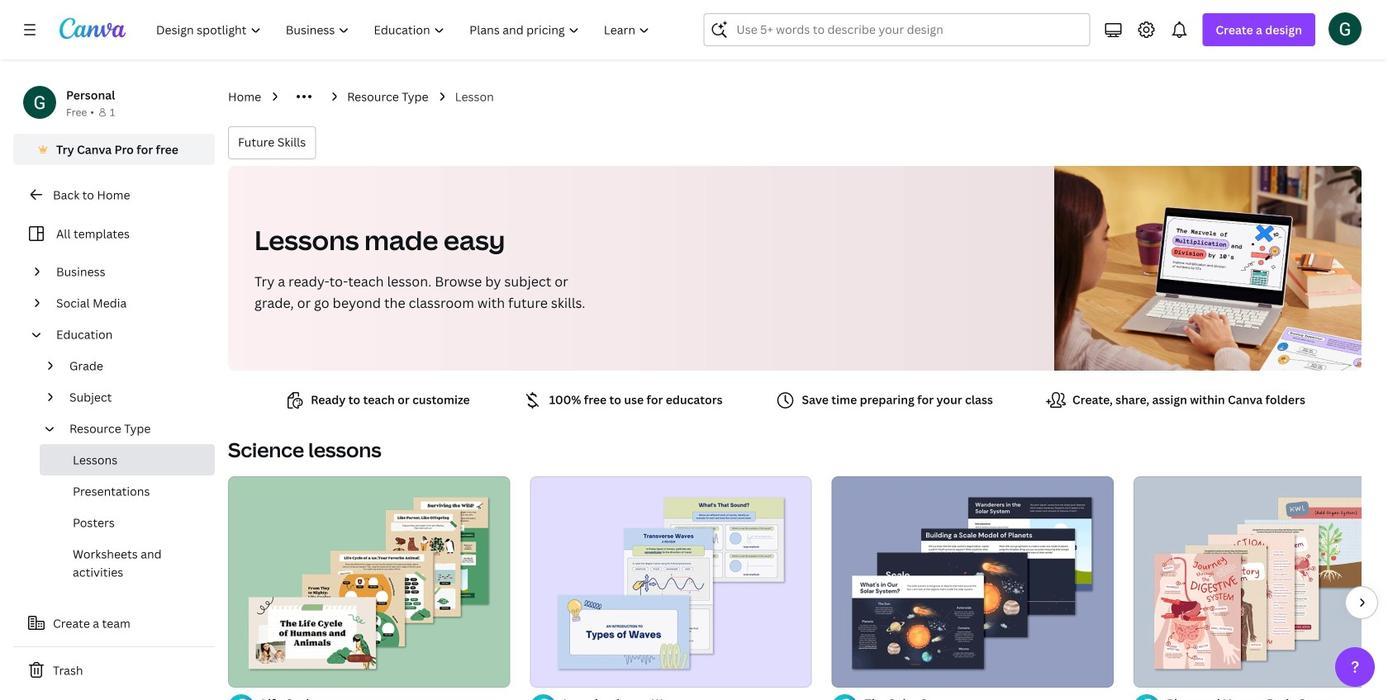 Task type: vqa. For each thing, say whether or not it's contained in the screenshot.
assignees
no



Task type: describe. For each thing, give the bounding box(es) containing it.
Search search field
[[737, 14, 1080, 45]]

plant and human body systems image
[[1134, 477, 1389, 688]]



Task type: locate. For each thing, give the bounding box(es) containing it.
the solar system image
[[832, 477, 1114, 688]]

top level navigation element
[[145, 13, 664, 46]]

introduction to waves image
[[530, 477, 812, 688]]

greg robinson image
[[1329, 12, 1362, 45]]

life cycles image
[[228, 477, 510, 688]]

None search field
[[704, 13, 1090, 46]]



